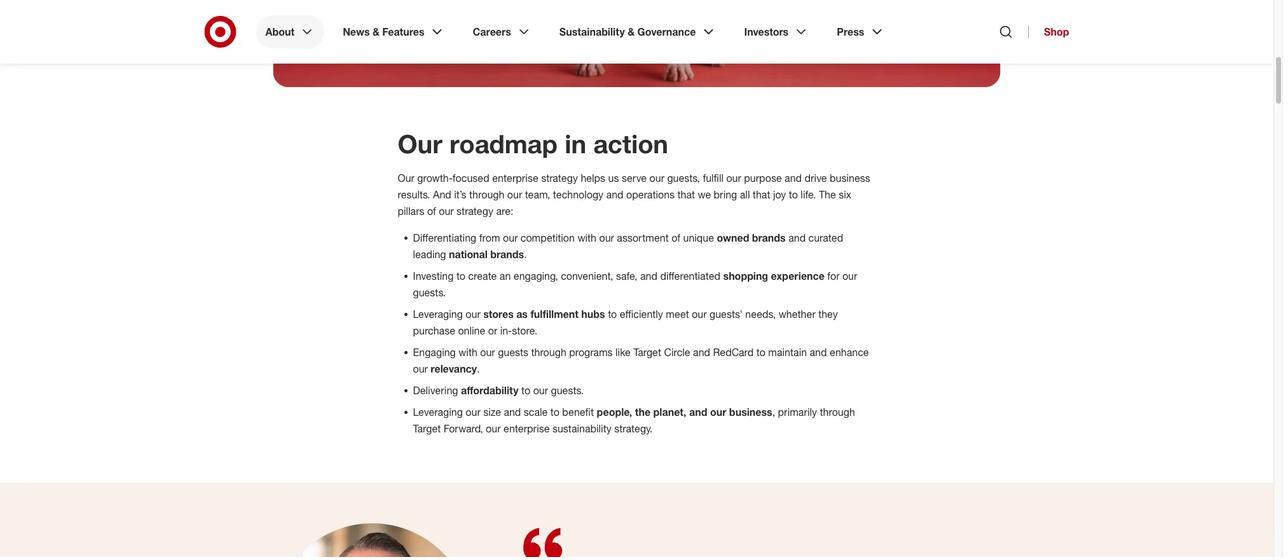 Task type: describe. For each thing, give the bounding box(es) containing it.
fulfill
[[703, 172, 724, 184]]

technology
[[553, 188, 604, 201]]

business inside our growth-focused enterprise strategy helps us serve our guests, fulfill our purpose and drive business results. and it's through our team, technology and operations that we bring all that joy to life. the six pillars of our strategy are:
[[830, 172, 870, 184]]

maintain
[[768, 346, 807, 359]]

delivering affordability to our guests.
[[413, 384, 584, 397]]

and
[[433, 188, 451, 201]]

press
[[837, 25, 864, 38]]

planet,
[[653, 406, 686, 418]]

to left create
[[457, 270, 466, 282]]

in
[[565, 128, 586, 160]]

,
[[772, 406, 775, 418]]

& for features
[[373, 25, 380, 38]]

assortment
[[617, 232, 669, 244]]

1 horizontal spatial brands
[[752, 232, 786, 244]]

we
[[698, 188, 711, 201]]

and right circle
[[693, 346, 710, 359]]

investors
[[744, 25, 789, 38]]

serve
[[622, 172, 647, 184]]

the
[[635, 406, 651, 418]]

hubs
[[581, 308, 605, 320]]

in-
[[500, 325, 512, 337]]

safe,
[[616, 270, 638, 282]]

our inside "to efficiently meet our guests' needs, whether they purchase online or in-store."
[[692, 308, 707, 320]]

1 that from the left
[[678, 188, 695, 201]]

press link
[[828, 15, 894, 48]]

careers link
[[464, 15, 540, 48]]

and right safe,
[[640, 270, 658, 282]]

news & features link
[[334, 15, 454, 48]]

focused
[[453, 172, 489, 184]]

shop link
[[1028, 25, 1069, 38]]

1 vertical spatial business
[[729, 406, 772, 418]]

like
[[616, 346, 631, 359]]

and curated leading
[[413, 232, 843, 261]]

enterprise inside the , primarily through target forward, our enterprise sustainability strategy.
[[504, 423, 550, 435]]

0 vertical spatial strategy
[[541, 172, 578, 184]]

careers
[[473, 25, 511, 38]]

engaging,
[[514, 270, 558, 282]]

unique
[[683, 232, 714, 244]]

meet
[[666, 308, 689, 320]]

to efficiently meet our guests' needs, whether they purchase online or in-store.
[[413, 308, 838, 337]]

the
[[819, 188, 836, 201]]

our left size
[[466, 406, 481, 418]]

people,
[[597, 406, 632, 418]]

for our guests.
[[413, 270, 857, 299]]

whether
[[779, 308, 816, 320]]

stores
[[483, 308, 514, 320]]

drive
[[805, 172, 827, 184]]

results.
[[398, 188, 430, 201]]

leveraging for to efficiently meet our guests' needs, whether they purchase online or in-store.
[[413, 308, 463, 320]]

to inside engaging with our guests through programs like target circle and redcard to maintain and enhance our
[[757, 346, 766, 359]]

0 horizontal spatial .
[[477, 363, 480, 375]]

curated
[[809, 232, 843, 244]]

about link
[[257, 15, 324, 48]]

affordability
[[461, 384, 519, 397]]

1 vertical spatial strategy
[[457, 205, 493, 217]]

investors link
[[735, 15, 818, 48]]

circle
[[664, 346, 690, 359]]

as
[[516, 308, 528, 320]]

our up scale in the left bottom of the page
[[533, 384, 548, 397]]

0 horizontal spatial brands
[[491, 248, 524, 261]]

differentiating from our competition with our assortment of unique owned brands
[[413, 232, 786, 244]]

purpose
[[744, 172, 782, 184]]

from
[[479, 232, 500, 244]]

owned
[[717, 232, 749, 244]]

experience
[[771, 270, 825, 282]]

and right size
[[504, 406, 521, 418]]

, primarily through target forward, our enterprise sustainability strategy.
[[413, 406, 855, 435]]

benefit
[[562, 406, 594, 418]]

sustainability & governance link
[[551, 15, 725, 48]]

convenient,
[[561, 270, 613, 282]]

news
[[343, 25, 370, 38]]

team,
[[525, 188, 550, 201]]

with inside engaging with our guests through programs like target circle and redcard to maintain and enhance our
[[459, 346, 477, 359]]

through inside engaging with our guests through programs like target circle and redcard to maintain and enhance our
[[531, 346, 566, 359]]

target inside the , primarily through target forward, our enterprise sustainability strategy.
[[413, 423, 441, 435]]

or
[[488, 325, 497, 337]]

and right 'maintain'
[[810, 346, 827, 359]]

governance
[[638, 25, 696, 38]]

and up joy
[[785, 172, 802, 184]]

our right "planet," at the bottom
[[710, 406, 726, 418]]

our inside the , primarily through target forward, our enterprise sustainability strategy.
[[486, 423, 501, 435]]

leveraging our size and scale to benefit people, the planet, and our business
[[413, 406, 772, 418]]

& for governance
[[628, 25, 635, 38]]

our down engaging
[[413, 363, 428, 375]]

our up bring
[[726, 172, 741, 184]]

investing
[[413, 270, 454, 282]]

leveraging our stores as fulfillment hubs
[[413, 308, 605, 320]]

1 horizontal spatial of
[[672, 232, 680, 244]]

scale
[[524, 406, 548, 418]]

are:
[[496, 205, 513, 217]]



Task type: locate. For each thing, give the bounding box(es) containing it.
our right meet
[[692, 308, 707, 320]]

guests'
[[710, 308, 743, 320]]

guests. up benefit
[[551, 384, 584, 397]]

. up affordability
[[477, 363, 480, 375]]

leveraging up purchase
[[413, 308, 463, 320]]

1 vertical spatial brands
[[491, 248, 524, 261]]

0 horizontal spatial business
[[729, 406, 772, 418]]

sustainability & governance
[[560, 25, 696, 38]]

relevancy
[[431, 363, 477, 375]]

business up six
[[830, 172, 870, 184]]

business left primarily
[[729, 406, 772, 418]]

2 vertical spatial through
[[820, 406, 855, 418]]

0 horizontal spatial guests.
[[413, 286, 446, 299]]

target inside engaging with our guests through programs like target circle and redcard to maintain and enhance our
[[634, 346, 661, 359]]

0 vertical spatial target
[[634, 346, 661, 359]]

and left curated
[[789, 232, 806, 244]]

target right the 'like'
[[634, 346, 661, 359]]

delivering
[[413, 384, 458, 397]]

our for our growth-focused enterprise strategy helps us serve our guests, fulfill our purpose and drive business results. and it's through our team, technology and operations that we bring all that joy to life. the six pillars of our strategy are:
[[398, 172, 415, 184]]

create
[[468, 270, 497, 282]]

& left governance
[[628, 25, 635, 38]]

guests. inside for our guests.
[[413, 286, 446, 299]]

growth-
[[417, 172, 453, 184]]

enterprise up team,
[[492, 172, 538, 184]]

of down and
[[427, 205, 436, 217]]

of
[[427, 205, 436, 217], [672, 232, 680, 244]]

our for our roadmap in action
[[398, 128, 443, 160]]

brands right "owned"
[[752, 232, 786, 244]]

guests
[[498, 346, 528, 359]]

1 vertical spatial through
[[531, 346, 566, 359]]

our
[[398, 128, 443, 160], [398, 172, 415, 184]]

operations
[[626, 188, 675, 201]]

joy
[[773, 188, 786, 201]]

to right joy
[[789, 188, 798, 201]]

redcard
[[713, 346, 754, 359]]

. up engaging,
[[524, 248, 527, 261]]

our down size
[[486, 423, 501, 435]]

action
[[594, 128, 668, 160]]

1 horizontal spatial guests.
[[551, 384, 584, 397]]

six
[[839, 188, 852, 201]]

our growth-focused enterprise strategy helps us serve our guests, fulfill our purpose and drive business results. and it's through our team, technology and operations that we bring all that joy to life. the six pillars of our strategy are:
[[398, 172, 870, 217]]

brands up 'an' at the left of the page
[[491, 248, 524, 261]]

engaging
[[413, 346, 456, 359]]

fulfillment
[[531, 308, 579, 320]]

features
[[382, 25, 425, 38]]

1 & from the left
[[373, 25, 380, 38]]

1 horizontal spatial through
[[531, 346, 566, 359]]

leveraging down delivering
[[413, 406, 463, 418]]

through down 'store.'
[[531, 346, 566, 359]]

to up scale in the left bottom of the page
[[522, 384, 531, 397]]

1 horizontal spatial strategy
[[541, 172, 578, 184]]

roadmap
[[450, 128, 558, 160]]

target
[[634, 346, 661, 359], [413, 423, 441, 435]]

competition
[[521, 232, 575, 244]]

our down or
[[480, 346, 495, 359]]

0 vertical spatial our
[[398, 128, 443, 160]]

1 horizontal spatial target
[[634, 346, 661, 359]]

and right "planet," at the bottom
[[689, 406, 707, 418]]

for
[[828, 270, 840, 282]]

sustainability
[[553, 423, 612, 435]]

through right primarily
[[820, 406, 855, 418]]

through inside our growth-focused enterprise strategy helps us serve our guests, fulfill our purpose and drive business results. and it's through our team, technology and operations that we bring all that joy to life. the six pillars of our strategy are:
[[469, 188, 505, 201]]

0 horizontal spatial of
[[427, 205, 436, 217]]

1 leveraging from the top
[[413, 308, 463, 320]]

1 vertical spatial with
[[459, 346, 477, 359]]

2 that from the left
[[753, 188, 770, 201]]

efficiently
[[620, 308, 663, 320]]

&
[[373, 25, 380, 38], [628, 25, 635, 38]]

1 horizontal spatial business
[[830, 172, 870, 184]]

to right scale in the left bottom of the page
[[551, 406, 560, 418]]

guests,
[[667, 172, 700, 184]]

national brands .
[[449, 248, 527, 261]]

forward,
[[444, 423, 483, 435]]

leveraging
[[413, 308, 463, 320], [413, 406, 463, 418]]

1 horizontal spatial with
[[578, 232, 597, 244]]

our up operations
[[650, 172, 665, 184]]

of inside our growth-focused enterprise strategy helps us serve our guests, fulfill our purpose and drive business results. and it's through our team, technology and operations that we bring all that joy to life. the six pillars of our strategy are:
[[427, 205, 436, 217]]

to inside "to efficiently meet our guests' needs, whether they purchase online or in-store."
[[608, 308, 617, 320]]

store.
[[512, 325, 537, 337]]

it's
[[454, 188, 467, 201]]

to left 'maintain'
[[757, 346, 766, 359]]

1 our from the top
[[398, 128, 443, 160]]

2 our from the top
[[398, 172, 415, 184]]

differentiating
[[413, 232, 476, 244]]

1 vertical spatial guests.
[[551, 384, 584, 397]]

0 vertical spatial through
[[469, 188, 505, 201]]

strategy up technology
[[541, 172, 578, 184]]

our up growth-
[[398, 128, 443, 160]]

enhance
[[830, 346, 869, 359]]

0 horizontal spatial with
[[459, 346, 477, 359]]

1 vertical spatial target
[[413, 423, 441, 435]]

an
[[500, 270, 511, 282]]

and
[[785, 172, 802, 184], [606, 188, 624, 201], [789, 232, 806, 244], [640, 270, 658, 282], [693, 346, 710, 359], [810, 346, 827, 359], [504, 406, 521, 418], [689, 406, 707, 418]]

of left unique
[[672, 232, 680, 244]]

through inside the , primarily through target forward, our enterprise sustainability strategy.
[[820, 406, 855, 418]]

investing to create an engaging, convenient, safe, and differentiated shopping experience
[[413, 270, 825, 282]]

1 vertical spatial .
[[477, 363, 480, 375]]

& inside news & features link
[[373, 25, 380, 38]]

bring
[[714, 188, 737, 201]]

target left forward,
[[413, 423, 441, 435]]

all
[[740, 188, 750, 201]]

and down us
[[606, 188, 624, 201]]

0 vertical spatial guests.
[[413, 286, 446, 299]]

brands
[[752, 232, 786, 244], [491, 248, 524, 261]]

2 leveraging from the top
[[413, 406, 463, 418]]

that
[[678, 188, 695, 201], [753, 188, 770, 201]]

relevancy .
[[431, 363, 483, 375]]

0 vertical spatial enterprise
[[492, 172, 538, 184]]

strategy down 'it's'
[[457, 205, 493, 217]]

with up convenient,
[[578, 232, 597, 244]]

shop
[[1044, 25, 1069, 38]]

enterprise
[[492, 172, 538, 184], [504, 423, 550, 435]]

0 vertical spatial .
[[524, 248, 527, 261]]

to right hubs
[[608, 308, 617, 320]]

1 vertical spatial enterprise
[[504, 423, 550, 435]]

0 horizontal spatial that
[[678, 188, 695, 201]]

& inside sustainability & governance link
[[628, 25, 635, 38]]

about
[[265, 25, 295, 38]]

0 horizontal spatial through
[[469, 188, 505, 201]]

programs
[[569, 346, 613, 359]]

shopping
[[723, 270, 768, 282]]

our up "are:"
[[507, 188, 522, 201]]

0 vertical spatial with
[[578, 232, 597, 244]]

0 vertical spatial of
[[427, 205, 436, 217]]

1 horizontal spatial that
[[753, 188, 770, 201]]

helps
[[581, 172, 605, 184]]

our right for
[[843, 270, 857, 282]]

0 horizontal spatial strategy
[[457, 205, 493, 217]]

purchase
[[413, 325, 455, 337]]

that down the guests,
[[678, 188, 695, 201]]

leading
[[413, 248, 446, 261]]

our inside our growth-focused enterprise strategy helps us serve our guests, fulfill our purpose and drive business results. and it's through our team, technology and operations that we bring all that joy to life. the six pillars of our strategy are:
[[398, 172, 415, 184]]

1 vertical spatial leveraging
[[413, 406, 463, 418]]

guests. down investing
[[413, 286, 446, 299]]

with
[[578, 232, 597, 244], [459, 346, 477, 359]]

our roadmap in action
[[398, 128, 668, 160]]

life.
[[801, 188, 816, 201]]

our up the online
[[466, 308, 481, 320]]

2 & from the left
[[628, 25, 635, 38]]

our down and
[[439, 205, 454, 217]]

primarily
[[778, 406, 817, 418]]

guests.
[[413, 286, 446, 299], [551, 384, 584, 397]]

our up results.
[[398, 172, 415, 184]]

0 horizontal spatial target
[[413, 423, 441, 435]]

size
[[483, 406, 501, 418]]

0 horizontal spatial &
[[373, 25, 380, 38]]

that right the all
[[753, 188, 770, 201]]

online
[[458, 325, 485, 337]]

1 horizontal spatial .
[[524, 248, 527, 261]]

our right from
[[503, 232, 518, 244]]

1 vertical spatial of
[[672, 232, 680, 244]]

to inside our growth-focused enterprise strategy helps us serve our guests, fulfill our purpose and drive business results. and it's through our team, technology and operations that we bring all that joy to life. the six pillars of our strategy are:
[[789, 188, 798, 201]]

0 vertical spatial business
[[830, 172, 870, 184]]

they
[[819, 308, 838, 320]]

1 horizontal spatial &
[[628, 25, 635, 38]]

.
[[524, 248, 527, 261], [477, 363, 480, 375]]

enterprise down scale in the left bottom of the page
[[504, 423, 550, 435]]

strategy
[[541, 172, 578, 184], [457, 205, 493, 217]]

0 vertical spatial leveraging
[[413, 308, 463, 320]]

engaging with our guests through programs like target circle and redcard to maintain and enhance our
[[413, 346, 869, 375]]

leveraging for , primarily through target forward, our enterprise sustainability strategy.
[[413, 406, 463, 418]]

2 horizontal spatial through
[[820, 406, 855, 418]]

our left assortment on the top of page
[[599, 232, 614, 244]]

our inside for our guests.
[[843, 270, 857, 282]]

& right news on the left of the page
[[373, 25, 380, 38]]

enterprise inside our growth-focused enterprise strategy helps us serve our guests, fulfill our purpose and drive business results. and it's through our team, technology and operations that we bring all that joy to life. the six pillars of our strategy are:
[[492, 172, 538, 184]]

1 vertical spatial our
[[398, 172, 415, 184]]

needs,
[[746, 308, 776, 320]]

through down focused
[[469, 188, 505, 201]]

with up 'relevancy .'
[[459, 346, 477, 359]]

0 vertical spatial brands
[[752, 232, 786, 244]]

and inside and curated leading
[[789, 232, 806, 244]]

news & features
[[343, 25, 425, 38]]

strategy.
[[614, 423, 653, 435]]

us
[[608, 172, 619, 184]]

pillars
[[398, 205, 425, 217]]



Task type: vqa. For each thing, say whether or not it's contained in the screenshot.


